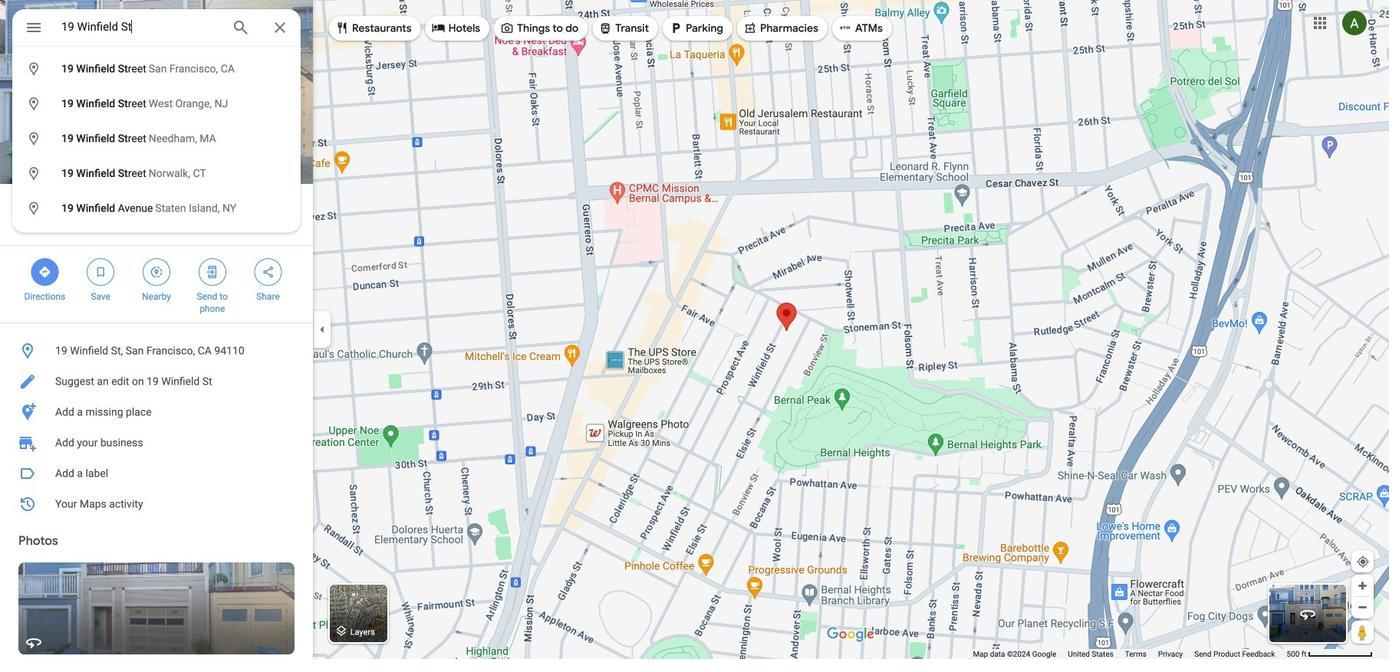 Task type: describe. For each thing, give the bounding box(es) containing it.
1 vertical spatial street view image
[[25, 634, 43, 652]]

4 cell from the top
[[12, 162, 291, 186]]

zoom in image
[[1357, 581, 1369, 592]]

suggestions grid
[[12, 46, 301, 233]]

none field inside 19 winfield st field
[[61, 18, 219, 36]]

5 cell from the top
[[12, 196, 291, 221]]

none search field inside google maps element
[[12, 9, 301, 233]]

actions for 19 winfield st region
[[0, 246, 313, 323]]

0 vertical spatial street view image
[[1299, 605, 1318, 624]]



Task type: locate. For each thing, give the bounding box(es) containing it.
google maps element
[[0, 0, 1390, 660]]

cell
[[12, 57, 291, 82], [12, 92, 291, 117], [12, 127, 291, 152], [12, 162, 291, 186], [12, 196, 291, 221]]

0 horizontal spatial street view image
[[25, 634, 43, 652]]

street view image
[[1299, 605, 1318, 624], [25, 634, 43, 652]]

zoom out image
[[1357, 602, 1369, 614]]

19 Winfield St field
[[12, 9, 301, 51]]

google account: augustus odena  
(augustus@adept.ai) image
[[1343, 11, 1367, 35]]

3 cell from the top
[[12, 127, 291, 152]]

None search field
[[12, 9, 301, 233]]

1 horizontal spatial street view image
[[1299, 605, 1318, 624]]

1 cell from the top
[[12, 57, 291, 82]]

main content
[[0, 0, 313, 660]]

collapse side panel image
[[314, 322, 331, 338]]

None field
[[61, 18, 219, 36]]

2 cell from the top
[[12, 92, 291, 117]]

show street view coverage image
[[1352, 622, 1374, 645]]

show your location image
[[1357, 556, 1370, 569]]



Task type: vqa. For each thing, say whether or not it's contained in the screenshot.
the bottom 'Carbon'
no



